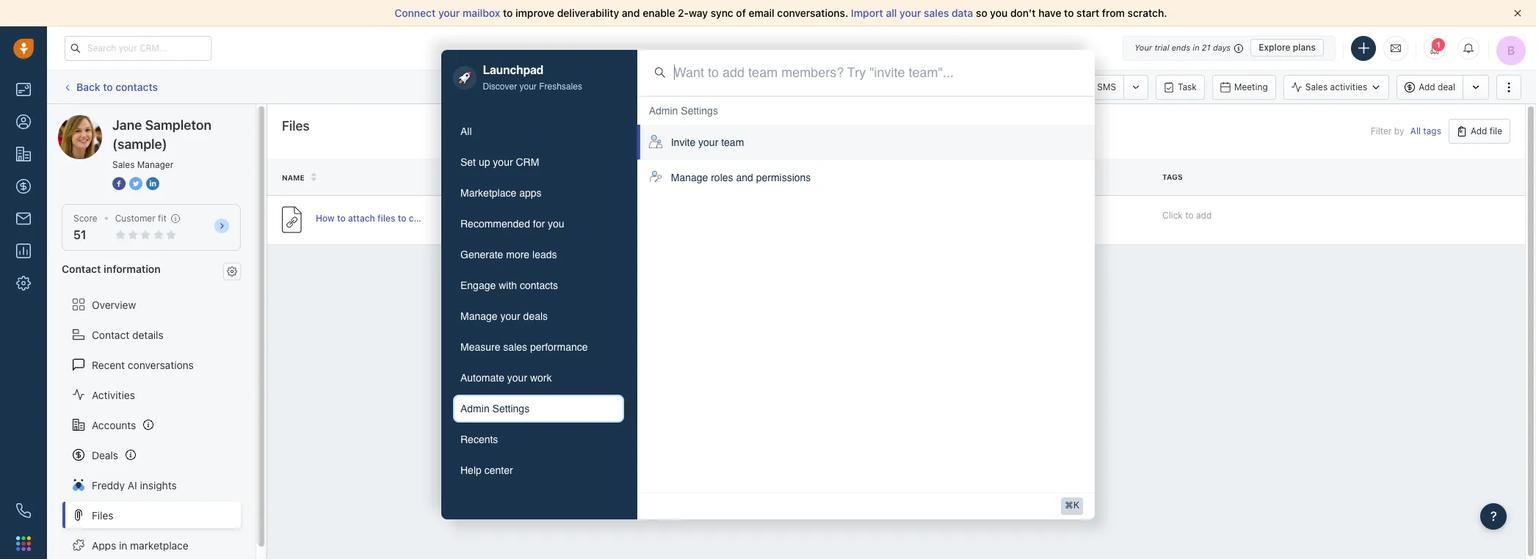 Task type: locate. For each thing, give the bounding box(es) containing it.
manage for manage your deals
[[461, 311, 498, 323]]

sales up the automate your work
[[503, 342, 527, 353]]

add left file
[[1471, 126, 1488, 137]]

1 vertical spatial sales
[[112, 159, 135, 170]]

refresh.
[[839, 81, 871, 92]]

scratch.
[[1128, 7, 1168, 19]]

admin settings button
[[453, 395, 624, 423]]

1 horizontal spatial add
[[1471, 126, 1488, 137]]

recent
[[92, 359, 125, 371]]

recents button
[[453, 426, 624, 454]]

sales activities button
[[1284, 75, 1397, 100], [1284, 75, 1390, 100]]

to right the files
[[398, 213, 407, 224]]

admin settings heading
[[649, 103, 718, 118], [649, 103, 718, 118]]

0 horizontal spatial files
[[92, 509, 114, 522]]

deal
[[1438, 81, 1456, 92]]

insights
[[140, 479, 177, 492]]

sales
[[924, 7, 949, 19], [503, 342, 527, 353]]

in right "apps"
[[119, 540, 127, 552]]

click left add
[[1163, 210, 1183, 221]]

manage inside the 'list of options' list box
[[671, 172, 708, 183]]

files up name
[[282, 118, 310, 134]]

and left enable
[[622, 7, 640, 19]]

1 vertical spatial contact
[[92, 329, 129, 341]]

and right roles on the top left
[[736, 172, 754, 183]]

your inside the 'list of options' list box
[[699, 136, 719, 148]]

1 all from the left
[[461, 126, 472, 137]]

contacts inside button
[[520, 280, 558, 292]]

1 vertical spatial click
[[1163, 210, 1183, 221]]

0 vertical spatial in
[[1193, 43, 1200, 52]]

improve
[[516, 7, 555, 19]]

1 horizontal spatial and
[[736, 172, 754, 183]]

tab list
[[453, 118, 624, 485]]

1 horizontal spatial all
[[1411, 126, 1421, 137]]

Want to add team members? Try "invite team"... field
[[674, 63, 1078, 82]]

1 vertical spatial you
[[548, 218, 565, 230]]

for
[[533, 218, 545, 230]]

score
[[73, 213, 97, 224]]

admin
[[649, 105, 678, 117], [649, 105, 678, 117], [461, 403, 490, 415]]

recommended for you
[[461, 218, 565, 230]]

your left the team
[[699, 136, 719, 148]]

recommended for you button
[[453, 210, 624, 238]]

manage down engage
[[461, 311, 498, 323]]

manage left roles on the top left
[[671, 172, 708, 183]]

customer fit
[[115, 213, 167, 224]]

score 51
[[73, 213, 97, 242]]

freddy ai insights
[[92, 479, 177, 492]]

deals
[[92, 449, 118, 462]]

engage
[[461, 280, 496, 292]]

0 vertical spatial contact
[[62, 263, 101, 276]]

0 horizontal spatial manage
[[461, 311, 498, 323]]

add for add file
[[1471, 126, 1488, 137]]

by
[[1395, 126, 1405, 137]]

you right for
[[548, 218, 565, 230]]

more
[[506, 249, 530, 261]]

files
[[378, 213, 395, 224]]

marketplace apps button
[[453, 179, 624, 207]]

sales up facebook circled icon
[[112, 159, 135, 170]]

1 vertical spatial manage
[[461, 311, 498, 323]]

you
[[990, 7, 1008, 19], [548, 218, 565, 230]]

to right back
[[103, 81, 113, 93]]

contacts up manage your deals button
[[520, 280, 558, 292]]

your
[[1135, 43, 1153, 52]]

manage inside button
[[461, 311, 498, 323]]

connect your mailbox to improve deliverability and enable 2-way sync of email conversations. import all your sales data so you don't have to start from scratch.
[[395, 7, 1168, 19]]

discover
[[483, 82, 517, 92]]

0 vertical spatial add
[[1419, 81, 1436, 92]]

0 horizontal spatial you
[[548, 218, 565, 230]]

1 vertical spatial sales
[[503, 342, 527, 353]]

explore plans
[[1259, 42, 1316, 53]]

activities
[[92, 389, 135, 401]]

mailbox
[[463, 7, 500, 19]]

1 horizontal spatial contacts
[[520, 280, 558, 292]]

phone element
[[9, 497, 38, 526]]

contacts for engage with contacts
[[520, 280, 558, 292]]

sales left data
[[924, 7, 949, 19]]

you inside button
[[548, 218, 565, 230]]

deals
[[523, 311, 548, 323]]

1
[[1437, 40, 1441, 49]]

your
[[438, 7, 460, 19], [900, 7, 922, 19], [520, 82, 537, 92], [699, 136, 719, 148], [493, 157, 513, 168], [501, 311, 521, 323], [507, 372, 527, 384]]

21
[[1202, 43, 1211, 52]]

sales inside jane sampleton (sample) sales manager
[[112, 159, 135, 170]]

1 horizontal spatial files
[[282, 118, 310, 134]]

add left deal
[[1419, 81, 1436, 92]]

click right available. in the top of the page
[[805, 81, 826, 92]]

and
[[622, 7, 640, 19], [736, 172, 754, 183]]

to right how
[[337, 213, 346, 224]]

files up "apps"
[[92, 509, 114, 522]]

1 horizontal spatial you
[[990, 7, 1008, 19]]

engage with contacts button
[[453, 272, 624, 300]]

click
[[805, 81, 826, 92], [1163, 210, 1183, 221]]

you right the so
[[990, 7, 1008, 19]]

settings inside heading
[[681, 105, 718, 117]]

1 vertical spatial files
[[92, 509, 114, 522]]

contact down 51 button
[[62, 263, 101, 276]]

deliverability
[[557, 7, 619, 19]]

add deal button
[[1397, 75, 1463, 100]]

0 horizontal spatial add
[[1419, 81, 1436, 92]]

updates available. click to refresh. link
[[705, 73, 878, 100]]

0 horizontal spatial all
[[461, 126, 472, 137]]

email
[[749, 7, 775, 19]]

sales left "activities"
[[1306, 81, 1328, 92]]

filter by all tags
[[1371, 126, 1442, 137]]

to right the "mailbox"
[[503, 7, 513, 19]]

how
[[316, 213, 335, 224]]

0 vertical spatial contacts
[[116, 81, 158, 93]]

marketplace
[[461, 187, 517, 199]]

0 horizontal spatial sales
[[112, 159, 135, 170]]

list of options list box
[[637, 96, 1095, 195]]

apps
[[92, 540, 116, 552]]

available.
[[764, 81, 803, 92]]

your right "up"
[[493, 157, 513, 168]]

1 vertical spatial add
[[1471, 126, 1488, 137]]

to
[[503, 7, 513, 19], [1064, 7, 1074, 19], [103, 81, 113, 93], [828, 81, 836, 92], [1186, 210, 1194, 221], [337, 213, 346, 224], [398, 213, 407, 224]]

your inside button
[[493, 157, 513, 168]]

your down launchpad
[[520, 82, 537, 92]]

2 all from the left
[[1411, 126, 1421, 137]]

0 horizontal spatial click
[[805, 81, 826, 92]]

contacts for back to contacts
[[116, 81, 158, 93]]

phone image
[[16, 504, 31, 519]]

all up set
[[461, 126, 472, 137]]

admin settings inside the 'list of options' list box
[[649, 105, 718, 117]]

1 horizontal spatial manage
[[671, 172, 708, 183]]

0 vertical spatial sales
[[1306, 81, 1328, 92]]

1 horizontal spatial click
[[1163, 210, 1183, 221]]

0 vertical spatial files
[[282, 118, 310, 134]]

in left 21
[[1193, 43, 1200, 52]]

settings
[[681, 105, 718, 117], [681, 105, 718, 117], [493, 403, 530, 415]]

all tags link
[[1411, 126, 1442, 137]]

recommended
[[461, 218, 530, 230]]

0 vertical spatial and
[[622, 7, 640, 19]]

data
[[952, 7, 974, 19]]

1 vertical spatial contacts
[[520, 280, 558, 292]]

add inside button
[[1471, 126, 1488, 137]]

sales inside button
[[503, 342, 527, 353]]

click to add
[[1163, 210, 1212, 221]]

contacts down search your crm... text field
[[116, 81, 158, 93]]

1 vertical spatial in
[[119, 540, 127, 552]]

files
[[282, 118, 310, 134], [92, 509, 114, 522]]

with
[[499, 280, 517, 292]]

1 horizontal spatial sales
[[924, 7, 949, 19]]

to left start
[[1064, 7, 1074, 19]]

attach
[[348, 213, 375, 224]]

add file button
[[1449, 119, 1511, 144]]

your right all
[[900, 7, 922, 19]]

twitter circled image
[[129, 176, 143, 192]]

manage your deals
[[461, 311, 548, 323]]

admin settings heading inside the 'list of options' list box
[[649, 103, 718, 118]]

set
[[461, 157, 476, 168]]

launchpad
[[483, 64, 544, 77]]

all right 'by' at the top
[[1411, 126, 1421, 137]]

how to attach files to contacts?
[[316, 213, 451, 224]]

your left the work on the bottom of the page
[[507, 372, 527, 384]]

add inside button
[[1419, 81, 1436, 92]]

0 vertical spatial manage
[[671, 172, 708, 183]]

contact up recent at the left bottom of page
[[92, 329, 129, 341]]

plans
[[1293, 42, 1316, 53]]

0 horizontal spatial contacts
[[116, 81, 158, 93]]

send email image
[[1391, 42, 1402, 54]]

contacts
[[116, 81, 158, 93], [520, 280, 558, 292]]

1 vertical spatial and
[[736, 172, 754, 183]]

contact
[[62, 263, 101, 276], [92, 329, 129, 341]]

0 horizontal spatial sales
[[503, 342, 527, 353]]

back
[[76, 81, 100, 93]]

contacts inside "link"
[[116, 81, 158, 93]]

marketplace
[[130, 540, 189, 552]]

0 vertical spatial click
[[805, 81, 826, 92]]

1 link
[[1424, 37, 1446, 59]]



Task type: vqa. For each thing, say whether or not it's contained in the screenshot.
Add meeting tooltip
no



Task type: describe. For each thing, give the bounding box(es) containing it.
0 horizontal spatial and
[[622, 7, 640, 19]]

to inside "link"
[[103, 81, 113, 93]]

51
[[73, 229, 86, 242]]

manage for manage roles and permissions
[[671, 172, 708, 183]]

trial
[[1155, 43, 1170, 52]]

your left the "mailbox"
[[438, 7, 460, 19]]

from
[[1103, 7, 1125, 19]]

overview
[[92, 299, 136, 311]]

linkedin circled image
[[146, 176, 159, 192]]

updates available. click to refresh.
[[727, 81, 871, 92]]

add deal
[[1419, 81, 1456, 92]]

connect your mailbox link
[[395, 7, 503, 19]]

all
[[886, 7, 897, 19]]

0 vertical spatial you
[[990, 7, 1008, 19]]

explore
[[1259, 42, 1291, 53]]

measure sales performance
[[461, 342, 588, 353]]

accounts
[[92, 419, 136, 432]]

jane sampleton (sample) sales manager
[[112, 118, 212, 170]]

freshsales
[[539, 82, 582, 92]]

contact information
[[62, 263, 161, 276]]

generate
[[461, 249, 503, 261]]

file type
[[785, 173, 823, 182]]

your trial ends in 21 days
[[1135, 43, 1231, 52]]

automate your work
[[461, 372, 552, 384]]

⌘
[[1065, 501, 1074, 511]]

import
[[851, 7, 884, 19]]

invite
[[671, 136, 696, 148]]

have
[[1039, 7, 1062, 19]]

fit
[[158, 213, 167, 224]]

1 horizontal spatial in
[[1193, 43, 1200, 52]]

updates
[[727, 81, 762, 92]]

press-command-k-to-open-and-close element
[[1061, 498, 1083, 516]]

file
[[785, 173, 801, 182]]

meeting
[[1235, 81, 1268, 92]]

to left add
[[1186, 210, 1194, 221]]

tags
[[1163, 173, 1183, 182]]

to left refresh. at right
[[828, 81, 836, 92]]

k
[[1074, 501, 1080, 511]]

0 horizontal spatial in
[[119, 540, 127, 552]]

admin inside admin settings button
[[461, 403, 490, 415]]

way
[[689, 7, 708, 19]]

Search your CRM... text field
[[65, 36, 212, 61]]

generate more leads button
[[453, 241, 624, 269]]

contact details
[[92, 329, 164, 341]]

all inside button
[[461, 126, 472, 137]]

performance
[[530, 342, 588, 353]]

start
[[1077, 7, 1100, 19]]

add for add deal
[[1419, 81, 1436, 92]]

recent conversations
[[92, 359, 194, 371]]

crm
[[516, 157, 539, 168]]

back to contacts
[[76, 81, 158, 93]]

manager
[[137, 159, 174, 170]]

customer
[[115, 213, 156, 224]]

contact for contact details
[[92, 329, 129, 341]]

and inside the 'list of options' list box
[[736, 172, 754, 183]]

days
[[1213, 43, 1231, 52]]

close image
[[1515, 10, 1522, 17]]

1 horizontal spatial sales
[[1306, 81, 1328, 92]]

leads
[[533, 249, 557, 261]]

(sample)
[[112, 137, 167, 152]]

sync
[[711, 7, 734, 19]]

mng settings image
[[227, 266, 237, 277]]

contacts?
[[409, 213, 451, 224]]

recents
[[461, 434, 498, 446]]

measure sales performance button
[[453, 334, 624, 361]]

sales activities
[[1306, 81, 1368, 92]]

add file
[[1471, 126, 1503, 137]]

contact for contact information
[[62, 263, 101, 276]]

set up your crm button
[[453, 148, 624, 176]]

your inside "launchpad discover your freshsales"
[[520, 82, 537, 92]]

⌘ k
[[1065, 501, 1080, 511]]

sms button
[[1076, 75, 1124, 100]]

tab list containing all
[[453, 118, 624, 485]]

of
[[736, 7, 746, 19]]

jane
[[112, 118, 142, 133]]

back to contacts link
[[62, 76, 159, 99]]

admin settings inside button
[[461, 403, 530, 415]]

file
[[1490, 126, 1503, 137]]

generate more leads
[[461, 249, 557, 261]]

0 vertical spatial sales
[[924, 7, 949, 19]]

activities
[[1331, 81, 1368, 92]]

your left deals
[[501, 311, 521, 323]]

2-
[[678, 7, 689, 19]]

admin inside 'admin settings' heading
[[649, 105, 678, 117]]

conversations.
[[777, 7, 849, 19]]

facebook circled image
[[112, 176, 126, 192]]

team
[[721, 136, 744, 148]]

roles
[[711, 172, 733, 183]]

conversations
[[128, 359, 194, 371]]

ai
[[128, 479, 137, 492]]

manage roles and permissions
[[671, 172, 811, 183]]

apps in marketplace
[[92, 540, 189, 552]]

settings inside button
[[493, 403, 530, 415]]

freshworks switcher image
[[16, 537, 31, 551]]

permissions
[[756, 172, 811, 183]]

so
[[976, 7, 988, 19]]

all button
[[453, 118, 624, 146]]

help center button
[[453, 457, 624, 485]]



